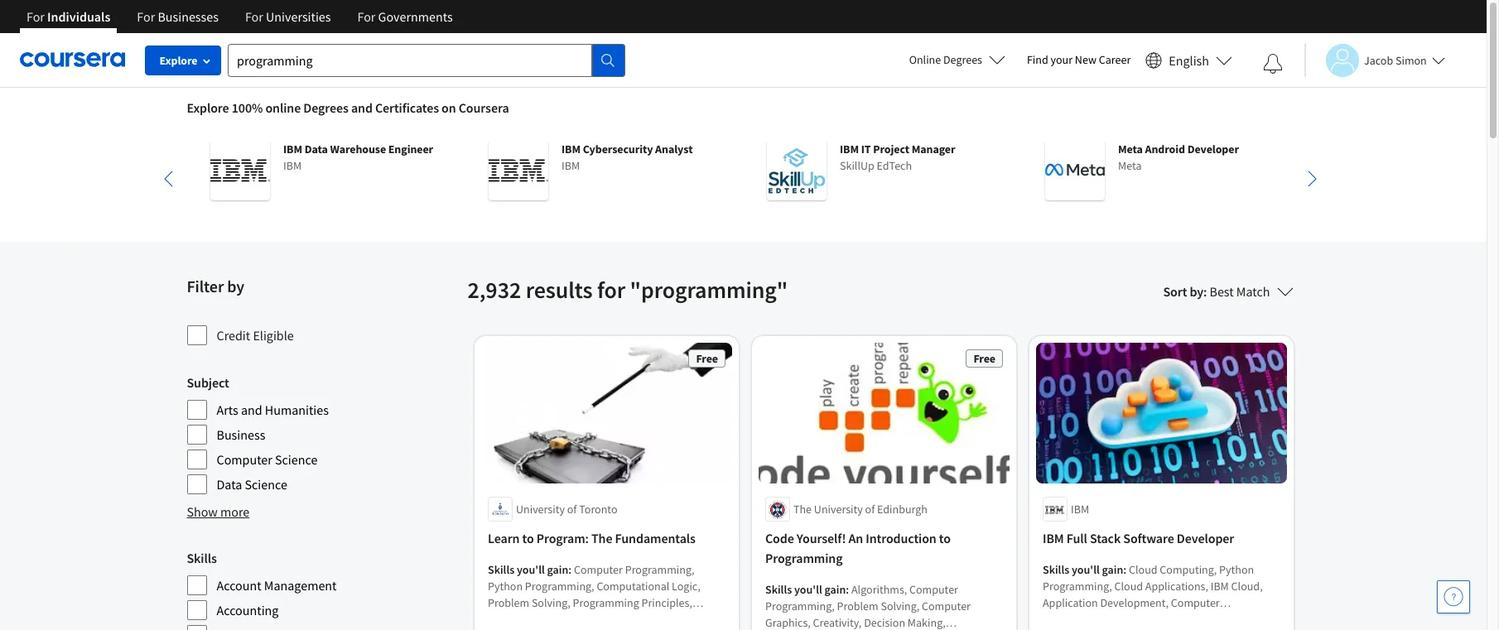 Task type: describe. For each thing, give the bounding box(es) containing it.
programming inside the "code yourself! an introduction to programming"
[[765, 550, 842, 567]]

1 of from the left
[[567, 502, 576, 517]]

online degrees button
[[896, 41, 1019, 78]]

algorithms,
[[851, 583, 907, 597]]

100%
[[232, 99, 263, 116]]

computer science
[[217, 451, 318, 468]]

ibm full stack software developer link
[[1042, 529, 1280, 549]]

"programming"
[[630, 275, 788, 305]]

results
[[526, 275, 593, 305]]

online
[[909, 52, 941, 67]]

english button
[[1139, 33, 1239, 87]]

jacob simon button
[[1304, 43, 1445, 77]]

you'll for learn to program: the fundamentals
[[516, 563, 544, 578]]

businesses
[[158, 8, 219, 25]]

yourself!
[[796, 530, 845, 547]]

for for universities
[[245, 8, 263, 25]]

and inside subject group
[[241, 402, 262, 418]]

data inside subject group
[[217, 476, 242, 493]]

ibm it project manager skillup edtech
[[839, 142, 955, 173]]

subject
[[187, 374, 229, 391]]

python
[[487, 579, 522, 594]]

solving, inside algorithms, computer programming, problem solving, computer graphics, creativity, decision makin
[[880, 599, 919, 614]]

code yourself! an introduction to programming
[[765, 530, 950, 567]]

ibm for ibm data warehouse engineer ibm
[[283, 142, 302, 157]]

0 vertical spatial the
[[793, 502, 811, 517]]

ibm cybersecurity analyst ibm
[[561, 142, 692, 173]]

learn to program: the fundamentals
[[487, 530, 695, 547]]

for
[[597, 275, 625, 305]]

decision
[[863, 616, 905, 630]]

coursera image
[[20, 47, 125, 73]]

warehouse
[[330, 142, 386, 157]]

skillup
[[839, 158, 874, 173]]

find your new career link
[[1019, 50, 1139, 70]]

2 meta from the top
[[1118, 158, 1141, 173]]

: down program:
[[568, 563, 571, 578]]

tools,
[[607, 612, 636, 627]]

simon
[[1395, 53, 1427, 67]]

explore 100% online degrees and certificates on coursera
[[187, 99, 509, 116]]

engineer
[[388, 142, 433, 157]]

the university of edinburgh
[[793, 502, 927, 517]]

computer down introduction
[[921, 599, 970, 614]]

show
[[187, 504, 218, 520]]

1 vertical spatial programming
[[572, 596, 639, 611]]

cybersecurity
[[582, 142, 653, 157]]

1 meta from the top
[[1118, 142, 1142, 157]]

ibm data warehouse engineer ibm
[[283, 142, 433, 173]]

for universities
[[245, 8, 331, 25]]

2,932 results for "programming"
[[468, 275, 788, 305]]

career
[[1099, 52, 1131, 67]]

analyst
[[655, 142, 692, 157]]

: left algorithms,
[[845, 583, 849, 597]]

more
[[220, 504, 250, 520]]

by for sort
[[1190, 283, 1203, 300]]

computer programming, python programming, computational logic, problem solving, programming principles, computer programming tools, critical thinking, computational thinking, algorit
[[487, 563, 720, 630]]

accounting
[[217, 602, 279, 619]]

show more button
[[187, 502, 250, 522]]

science for computer science
[[275, 451, 318, 468]]

introduction
[[865, 530, 936, 547]]

match
[[1236, 283, 1270, 300]]

2 horizontal spatial skills you'll gain :
[[1042, 563, 1128, 578]]

fundamentals
[[615, 530, 695, 547]]

jacob
[[1364, 53, 1393, 67]]

0 vertical spatial programming,
[[625, 563, 694, 578]]

credit
[[217, 327, 250, 344]]

show notifications image
[[1263, 54, 1283, 74]]

2 university from the left
[[814, 502, 862, 517]]

0 vertical spatial and
[[351, 99, 373, 116]]

0 horizontal spatial programming,
[[525, 579, 594, 594]]

meta android developer meta
[[1118, 142, 1238, 173]]

full
[[1066, 530, 1087, 547]]

computer down python
[[487, 612, 536, 627]]

skills up graphics, at the right of the page
[[765, 583, 792, 597]]

online degrees
[[909, 52, 982, 67]]

eligible
[[253, 327, 294, 344]]

management
[[264, 577, 337, 594]]

you'll for code yourself! an introduction to programming
[[794, 583, 822, 597]]

your
[[1051, 52, 1073, 67]]

What do you want to learn? text field
[[228, 43, 592, 77]]

to inside the "code yourself! an introduction to programming"
[[939, 530, 950, 547]]

: left best
[[1203, 283, 1207, 300]]

solving, inside computer programming, python programming, computational logic, problem solving, programming principles, computer programming tools, critical thinking, computational thinking, algorit
[[531, 596, 570, 611]]

it
[[861, 142, 870, 157]]

meta image
[[1045, 141, 1104, 200]]

english
[[1169, 52, 1209, 68]]

creativity,
[[813, 616, 861, 630]]

1 university from the left
[[516, 502, 564, 517]]

ibm for ibm cybersecurity analyst ibm
[[561, 142, 580, 157]]

project
[[873, 142, 909, 157]]

for governments
[[357, 8, 453, 25]]

programming, inside algorithms, computer programming, problem solving, computer graphics, creativity, decision makin
[[765, 599, 834, 614]]

for businesses
[[137, 8, 219, 25]]

free for learn to program: the fundamentals
[[696, 351, 718, 366]]

individuals
[[47, 8, 110, 25]]

0 horizontal spatial degrees
[[303, 99, 348, 116]]

governments
[[378, 8, 453, 25]]

explore button
[[145, 46, 221, 75]]

code
[[765, 530, 794, 547]]

jacob simon
[[1364, 53, 1427, 67]]

2 vertical spatial programming
[[538, 612, 605, 627]]

1 vertical spatial developer
[[1176, 530, 1234, 547]]

by for filter
[[227, 276, 244, 296]]

free for code yourself! an introduction to programming
[[973, 351, 995, 366]]

gain for fundamentals
[[547, 563, 568, 578]]

best
[[1210, 283, 1234, 300]]

critical
[[638, 612, 673, 627]]



Task type: vqa. For each thing, say whether or not it's contained in the screenshot.
students|
no



Task type: locate. For each thing, give the bounding box(es) containing it.
of left edinburgh
[[865, 502, 874, 517]]

skills you'll gain : for learn to program: the fundamentals
[[487, 563, 574, 578]]

manager
[[911, 142, 955, 157]]

0 horizontal spatial computational
[[487, 629, 560, 630]]

gain down program:
[[547, 563, 568, 578]]

science
[[275, 451, 318, 468], [245, 476, 287, 493]]

university up yourself!
[[814, 502, 862, 517]]

ibm image
[[210, 141, 270, 200], [488, 141, 548, 200]]

developer inside meta android developer meta
[[1187, 142, 1238, 157]]

data science
[[217, 476, 287, 493]]

computational
[[596, 579, 669, 594], [487, 629, 560, 630]]

find
[[1027, 52, 1048, 67]]

skillup edtech image
[[766, 141, 826, 200]]

meta left android
[[1118, 142, 1142, 157]]

you'll up graphics, at the right of the page
[[794, 583, 822, 597]]

1 horizontal spatial by
[[1190, 283, 1203, 300]]

1 horizontal spatial programming,
[[625, 563, 694, 578]]

0 horizontal spatial you'll
[[516, 563, 544, 578]]

0 horizontal spatial university
[[516, 502, 564, 517]]

skills you'll gain : up python
[[487, 563, 574, 578]]

1 horizontal spatial degrees
[[943, 52, 982, 67]]

toronto
[[579, 502, 617, 517]]

for for governments
[[357, 8, 376, 25]]

0 horizontal spatial problem
[[487, 596, 529, 611]]

skills up python
[[487, 563, 514, 578]]

2 horizontal spatial gain
[[1102, 563, 1123, 578]]

1 horizontal spatial university
[[814, 502, 862, 517]]

explore for explore
[[159, 53, 198, 68]]

data
[[304, 142, 327, 157], [217, 476, 242, 493]]

arts and humanities
[[217, 402, 329, 418]]

1 horizontal spatial to
[[939, 530, 950, 547]]

skills you'll gain : for code yourself! an introduction to programming
[[765, 583, 851, 597]]

:
[[1203, 283, 1207, 300], [568, 563, 571, 578], [1123, 563, 1126, 578], [845, 583, 849, 597]]

0 vertical spatial explore
[[159, 53, 198, 68]]

universities
[[266, 8, 331, 25]]

0 horizontal spatial ibm image
[[210, 141, 270, 200]]

degrees inside popup button
[[943, 52, 982, 67]]

skills group
[[187, 548, 458, 630]]

2 vertical spatial programming,
[[765, 599, 834, 614]]

by right "sort"
[[1190, 283, 1203, 300]]

: down ibm full stack software developer
[[1123, 563, 1126, 578]]

ibm image for ibm data warehouse engineer ibm
[[210, 141, 270, 200]]

2 horizontal spatial you'll
[[1071, 563, 1099, 578]]

for left universities
[[245, 8, 263, 25]]

3 for from the left
[[245, 8, 263, 25]]

university of toronto
[[516, 502, 617, 517]]

1 vertical spatial and
[[241, 402, 262, 418]]

ibm image down 100% on the left of the page
[[210, 141, 270, 200]]

sort by : best match
[[1163, 283, 1270, 300]]

you'll down full
[[1071, 563, 1099, 578]]

0 horizontal spatial data
[[217, 476, 242, 493]]

computer down learn to program: the fundamentals
[[574, 563, 622, 578]]

programming left tools,
[[538, 612, 605, 627]]

2 to from the left
[[939, 530, 950, 547]]

ibm for ibm
[[1070, 502, 1089, 517]]

None search field
[[228, 43, 625, 77]]

explore down for businesses
[[159, 53, 198, 68]]

code yourself! an introduction to programming link
[[765, 529, 1003, 568]]

1 horizontal spatial of
[[865, 502, 874, 517]]

0 horizontal spatial skills you'll gain :
[[487, 563, 574, 578]]

computer down business
[[217, 451, 272, 468]]

1 horizontal spatial skills you'll gain :
[[765, 583, 851, 597]]

stack
[[1089, 530, 1120, 547]]

algorithms, computer programming, problem solving, computer graphics, creativity, decision makin
[[765, 583, 975, 630]]

by right filter on the left
[[227, 276, 244, 296]]

and
[[351, 99, 373, 116], [241, 402, 262, 418]]

developer right software
[[1176, 530, 1234, 547]]

1 horizontal spatial the
[[793, 502, 811, 517]]

1 horizontal spatial ibm image
[[488, 141, 548, 200]]

show more
[[187, 504, 250, 520]]

account management
[[217, 577, 337, 594]]

1 vertical spatial the
[[591, 530, 612, 547]]

skills up the account on the bottom of page
[[187, 550, 217, 566]]

1 vertical spatial science
[[245, 476, 287, 493]]

filter
[[187, 276, 224, 296]]

0 horizontal spatial gain
[[547, 563, 568, 578]]

computer right algorithms,
[[909, 583, 958, 597]]

1 horizontal spatial free
[[973, 351, 995, 366]]

principles,
[[641, 596, 692, 611]]

android
[[1145, 142, 1185, 157]]

skills you'll gain : down full
[[1042, 563, 1128, 578]]

gain for to
[[824, 583, 845, 597]]

for
[[27, 8, 45, 25], [137, 8, 155, 25], [245, 8, 263, 25], [357, 8, 376, 25]]

1 free from the left
[[696, 351, 718, 366]]

banner navigation
[[13, 0, 466, 46]]

gain
[[547, 563, 568, 578], [1102, 563, 1123, 578], [824, 583, 845, 597]]

2 for from the left
[[137, 8, 155, 25]]

the down toronto
[[591, 530, 612, 547]]

data inside ibm data warehouse engineer ibm
[[304, 142, 327, 157]]

2 free from the left
[[973, 351, 995, 366]]

thinking,
[[675, 612, 720, 627], [563, 629, 608, 630]]

skills you'll gain : up graphics, at the right of the page
[[765, 583, 851, 597]]

computer
[[217, 451, 272, 468], [574, 563, 622, 578], [909, 583, 958, 597], [921, 599, 970, 614], [487, 612, 536, 627]]

to
[[522, 530, 533, 547], [939, 530, 950, 547]]

for individuals
[[27, 8, 110, 25]]

0 vertical spatial thinking,
[[675, 612, 720, 627]]

data up more
[[217, 476, 242, 493]]

for for businesses
[[137, 8, 155, 25]]

for for individuals
[[27, 8, 45, 25]]

ibm for ibm it project manager skillup edtech
[[839, 142, 858, 157]]

edtech
[[876, 158, 912, 173]]

developer
[[1187, 142, 1238, 157], [1176, 530, 1234, 547]]

to right introduction
[[939, 530, 950, 547]]

for left 'governments'
[[357, 8, 376, 25]]

filter by
[[187, 276, 244, 296]]

0 horizontal spatial to
[[522, 530, 533, 547]]

computer inside subject group
[[217, 451, 272, 468]]

ibm full stack software developer
[[1042, 530, 1234, 547]]

business
[[217, 427, 265, 443]]

thinking, down tools,
[[563, 629, 608, 630]]

to right learn
[[522, 530, 533, 547]]

account
[[217, 577, 261, 594]]

programming, up graphics, at the right of the page
[[765, 599, 834, 614]]

university up program:
[[516, 502, 564, 517]]

subject group
[[187, 373, 458, 495]]

and up the warehouse
[[351, 99, 373, 116]]

computational up tools,
[[596, 579, 669, 594]]

programming, up logic,
[[625, 563, 694, 578]]

gain down the stack
[[1102, 563, 1123, 578]]

explore left 100% on the left of the page
[[187, 99, 229, 116]]

1 horizontal spatial thinking,
[[675, 612, 720, 627]]

of left toronto
[[567, 502, 576, 517]]

programming, down program:
[[525, 579, 594, 594]]

humanities
[[265, 402, 329, 418]]

thinking, down logic,
[[675, 612, 720, 627]]

developer right android
[[1187, 142, 1238, 157]]

problem down python
[[487, 596, 529, 611]]

gain up creativity,
[[824, 583, 845, 597]]

credit eligible
[[217, 327, 294, 344]]

1 to from the left
[[522, 530, 533, 547]]

arts
[[217, 402, 238, 418]]

1 horizontal spatial you'll
[[794, 583, 822, 597]]

ibm inside ibm it project manager skillup edtech
[[839, 142, 858, 157]]

computational down python
[[487, 629, 560, 630]]

logic,
[[671, 579, 700, 594]]

the up yourself!
[[793, 502, 811, 517]]

0 horizontal spatial the
[[591, 530, 612, 547]]

new
[[1075, 52, 1097, 67]]

0 horizontal spatial and
[[241, 402, 262, 418]]

edinburgh
[[877, 502, 927, 517]]

1 horizontal spatial solving,
[[880, 599, 919, 614]]

0 vertical spatial degrees
[[943, 52, 982, 67]]

1 horizontal spatial gain
[[824, 583, 845, 597]]

you'll
[[516, 563, 544, 578], [1071, 563, 1099, 578], [794, 583, 822, 597]]

0 horizontal spatial thinking,
[[563, 629, 608, 630]]

solving, down program:
[[531, 596, 570, 611]]

skills you'll gain :
[[487, 563, 574, 578], [1042, 563, 1128, 578], [765, 583, 851, 597]]

problem up creativity,
[[836, 599, 878, 614]]

online
[[265, 99, 301, 116]]

0 vertical spatial programming
[[765, 550, 842, 567]]

learn to program: the fundamentals link
[[487, 529, 725, 549]]

problem inside computer programming, python programming, computational logic, problem solving, programming principles, computer programming tools, critical thinking, computational thinking, algorit
[[487, 596, 529, 611]]

university
[[516, 502, 564, 517], [814, 502, 862, 517]]

meta right meta image
[[1118, 158, 1141, 173]]

4 for from the left
[[357, 8, 376, 25]]

0 horizontal spatial free
[[696, 351, 718, 366]]

1 vertical spatial data
[[217, 476, 242, 493]]

of
[[567, 502, 576, 517], [865, 502, 874, 517]]

0 vertical spatial data
[[304, 142, 327, 157]]

explore
[[159, 53, 198, 68], [187, 99, 229, 116]]

for left individuals
[[27, 8, 45, 25]]

2,932
[[468, 275, 521, 305]]

and right arts
[[241, 402, 262, 418]]

1 horizontal spatial and
[[351, 99, 373, 116]]

explore inside popup button
[[159, 53, 198, 68]]

programming
[[765, 550, 842, 567], [572, 596, 639, 611], [538, 612, 605, 627]]

1 vertical spatial meta
[[1118, 158, 1141, 173]]

2 ibm image from the left
[[488, 141, 548, 200]]

0 horizontal spatial by
[[227, 276, 244, 296]]

solving, up decision
[[880, 599, 919, 614]]

on
[[442, 99, 456, 116]]

1 vertical spatial thinking,
[[563, 629, 608, 630]]

science down 'computer science'
[[245, 476, 287, 493]]

certificates
[[375, 99, 439, 116]]

1 vertical spatial computational
[[487, 629, 560, 630]]

ibm image down coursera
[[488, 141, 548, 200]]

1 vertical spatial programming,
[[525, 579, 594, 594]]

graphics,
[[765, 616, 810, 630]]

1 horizontal spatial computational
[[596, 579, 669, 594]]

explore for explore 100% online degrees and certificates on coursera
[[187, 99, 229, 116]]

sort
[[1163, 283, 1187, 300]]

degrees
[[943, 52, 982, 67], [303, 99, 348, 116]]

0 horizontal spatial solving,
[[531, 596, 570, 611]]

1 vertical spatial explore
[[187, 99, 229, 116]]

coursera
[[459, 99, 509, 116]]

ibm inside ibm full stack software developer link
[[1042, 530, 1064, 547]]

learn
[[487, 530, 519, 547]]

programming up tools,
[[572, 596, 639, 611]]

an
[[848, 530, 863, 547]]

1 horizontal spatial data
[[304, 142, 327, 157]]

programming down yourself!
[[765, 550, 842, 567]]

free
[[696, 351, 718, 366], [973, 351, 995, 366]]

1 for from the left
[[27, 8, 45, 25]]

0 vertical spatial computational
[[596, 579, 669, 594]]

program:
[[536, 530, 588, 547]]

for left businesses
[[137, 8, 155, 25]]

ibm image for ibm cybersecurity analyst ibm
[[488, 141, 548, 200]]

problem inside algorithms, computer programming, problem solving, computer graphics, creativity, decision makin
[[836, 599, 878, 614]]

1 vertical spatial degrees
[[303, 99, 348, 116]]

0 vertical spatial developer
[[1187, 142, 1238, 157]]

find your new career
[[1027, 52, 1131, 67]]

2 of from the left
[[865, 502, 874, 517]]

0 vertical spatial science
[[275, 451, 318, 468]]

the
[[793, 502, 811, 517], [591, 530, 612, 547]]

science for data science
[[245, 476, 287, 493]]

skills down full
[[1042, 563, 1069, 578]]

data left the warehouse
[[304, 142, 327, 157]]

you'll up python
[[516, 563, 544, 578]]

2 horizontal spatial programming,
[[765, 599, 834, 614]]

help center image
[[1444, 587, 1463, 607]]

skills inside group
[[187, 550, 217, 566]]

0 horizontal spatial of
[[567, 502, 576, 517]]

1 horizontal spatial problem
[[836, 599, 878, 614]]

science down humanities
[[275, 451, 318, 468]]

ibm for ibm full stack software developer
[[1042, 530, 1064, 547]]

1 ibm image from the left
[[210, 141, 270, 200]]

0 vertical spatial meta
[[1118, 142, 1142, 157]]

software
[[1123, 530, 1174, 547]]



